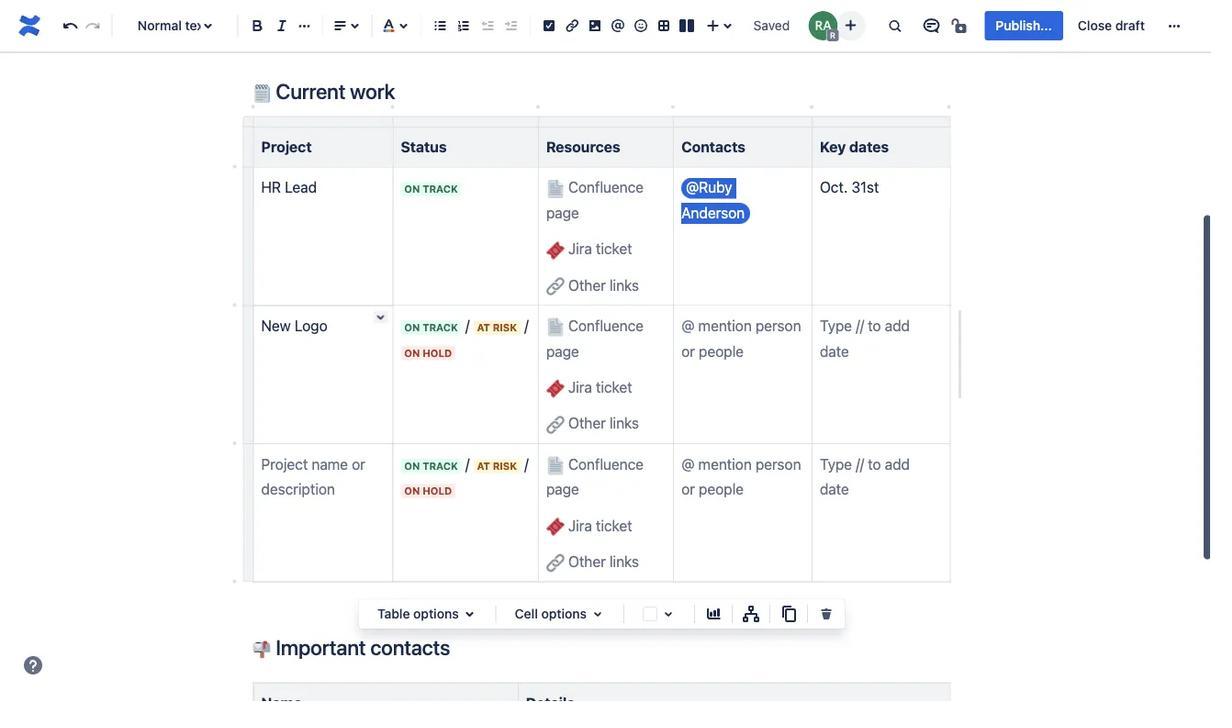 Task type: describe. For each thing, give the bounding box(es) containing it.
table
[[378, 607, 410, 622]]

help image
[[22, 655, 44, 677]]

project
[[261, 138, 312, 156]]

more formatting image
[[294, 15, 316, 37]]

close draft
[[1078, 18, 1146, 33]]

resources
[[546, 138, 621, 156]]

options for cell options
[[542, 607, 587, 622]]

editable content region
[[224, 0, 981, 703]]

italic ⌘i image
[[271, 15, 293, 37]]

5 on from the top
[[405, 486, 420, 497]]

1 track from the top
[[423, 183, 458, 195]]

cell background image
[[658, 604, 680, 626]]

close draft button
[[1067, 11, 1157, 40]]

cell options button
[[504, 604, 616, 626]]

publish... button
[[985, 11, 1064, 40]]

layouts image
[[676, 15, 698, 37]]

important
[[276, 636, 366, 660]]

1 hold from the top
[[423, 347, 452, 359]]

options for table options
[[414, 607, 459, 622]]

1 on from the top
[[405, 183, 420, 195]]

find and replace image
[[884, 15, 906, 37]]

2 on hold from the top
[[405, 486, 452, 497]]

more image
[[1164, 15, 1186, 37]]

bullet list ⌘⇧8 image
[[430, 15, 452, 37]]

publish...
[[996, 18, 1053, 33]]

table options
[[378, 607, 459, 622]]

hr lead
[[261, 179, 317, 196]]

@ruby anderson
[[682, 179, 745, 222]]

logo
[[295, 317, 328, 335]]

bold ⌘b image
[[247, 15, 269, 37]]

2 on from the top
[[405, 322, 420, 334]]

mention image
[[607, 15, 629, 37]]

2 at from the top
[[477, 460, 490, 472]]

on track
[[405, 183, 458, 195]]

new
[[261, 317, 291, 335]]

remove image
[[816, 604, 838, 626]]

status
[[401, 138, 447, 156]]

oct.
[[820, 179, 848, 196]]

normal text
[[138, 18, 209, 33]]

normal text button
[[120, 6, 230, 46]]

cell options
[[515, 607, 587, 622]]

contacts
[[682, 138, 746, 156]]

:notepad_spiral: image
[[253, 84, 271, 103]]

indent tab image
[[500, 15, 522, 37]]

add image, video, or file image
[[584, 15, 606, 37]]

outdent ⇧tab image
[[476, 15, 498, 37]]

2 on track / at risk / from the top
[[405, 456, 533, 473]]



Task type: locate. For each thing, give the bounding box(es) containing it.
table image
[[653, 15, 675, 37]]

work
[[350, 79, 395, 104]]

emoji image
[[630, 15, 652, 37]]

:link: image
[[546, 278, 565, 296], [546, 278, 565, 296], [546, 416, 565, 434], [546, 416, 565, 434], [546, 555, 565, 573], [546, 555, 565, 573]]

action item image
[[539, 15, 561, 37]]

on
[[405, 183, 420, 195], [405, 322, 420, 334], [405, 347, 420, 359], [405, 460, 420, 472], [405, 486, 420, 497]]

comment icon image
[[921, 15, 943, 37]]

:mailbox_with_mail: image
[[253, 641, 271, 660]]

at
[[477, 322, 490, 334], [477, 460, 490, 472]]

key dates
[[820, 138, 889, 156]]

important contacts
[[271, 636, 450, 660]]

undo ⌘z image
[[59, 15, 81, 37]]

1 vertical spatial at
[[477, 460, 490, 472]]

3 track from the top
[[423, 460, 458, 472]]

options
[[414, 607, 459, 622], [542, 607, 587, 622]]

/
[[466, 317, 470, 335], [525, 317, 529, 335], [466, 456, 470, 473], [525, 456, 529, 473]]

numbered list ⌘⇧7 image
[[453, 15, 475, 37]]

confluence image
[[15, 11, 44, 40], [15, 11, 44, 40]]

0 vertical spatial track
[[423, 183, 458, 195]]

1 on track / at risk / from the top
[[405, 317, 533, 335]]

on hold
[[405, 347, 452, 359], [405, 486, 452, 497]]

1 horizontal spatial options
[[542, 607, 587, 622]]

1 vertical spatial track
[[423, 322, 458, 334]]

options inside "popup button"
[[414, 607, 459, 622]]

1 options from the left
[[414, 607, 459, 622]]

1 vertical spatial risk
[[493, 460, 517, 472]]

current
[[276, 79, 346, 104]]

text
[[185, 18, 209, 33]]

key
[[820, 138, 846, 156]]

copy image
[[778, 604, 800, 626]]

4 on from the top
[[405, 460, 420, 472]]

table options button
[[367, 604, 488, 626]]

2 risk from the top
[[493, 460, 517, 472]]

@ruby
[[686, 179, 733, 196]]

track
[[423, 183, 458, 195], [423, 322, 458, 334], [423, 460, 458, 472]]

dates
[[850, 138, 889, 156]]

redo ⌘⇧z image
[[82, 15, 104, 37]]

options right the cell
[[542, 607, 587, 622]]

normal
[[138, 18, 182, 33]]

0 vertical spatial on hold
[[405, 347, 452, 359]]

31st
[[852, 179, 880, 196]]

:page_facing_up: image
[[546, 180, 565, 198], [546, 318, 565, 337], [546, 318, 565, 337], [546, 457, 565, 475], [546, 457, 565, 475]]

manage connected data image
[[740, 604, 763, 626]]

0 vertical spatial hold
[[423, 347, 452, 359]]

0 horizontal spatial options
[[414, 607, 459, 622]]

1 on hold from the top
[[405, 347, 452, 359]]

1 vertical spatial on track / at risk /
[[405, 456, 533, 473]]

new logo
[[261, 317, 328, 335]]

cell
[[515, 607, 538, 622]]

draft
[[1116, 18, 1146, 33]]

expand dropdown menu image
[[587, 604, 609, 626]]

risk
[[493, 322, 517, 334], [493, 460, 517, 472]]

no restrictions image
[[950, 15, 972, 37]]

align left image
[[329, 15, 351, 37]]

saved
[[754, 18, 790, 33]]

2 options from the left
[[542, 607, 587, 622]]

0 vertical spatial at
[[477, 322, 490, 334]]

hr
[[261, 179, 281, 196]]

1 vertical spatial hold
[[423, 486, 452, 497]]

3 on from the top
[[405, 347, 420, 359]]

chart image
[[703, 604, 725, 626]]

1 risk from the top
[[493, 322, 517, 334]]

lead
[[285, 179, 317, 196]]

options inside dropdown button
[[542, 607, 587, 622]]

2 track from the top
[[423, 322, 458, 334]]

oct. 31st
[[820, 179, 880, 196]]

0 vertical spatial on track / at risk /
[[405, 317, 533, 335]]

expand dropdown menu image
[[459, 604, 481, 626]]

:notepad_spiral: image
[[253, 84, 271, 103]]

:tickets: image
[[546, 241, 565, 260], [546, 241, 565, 260], [546, 380, 565, 398], [546, 380, 565, 398], [546, 518, 565, 537], [546, 518, 565, 537]]

1 vertical spatial on hold
[[405, 486, 452, 497]]

2 hold from the top
[[423, 486, 452, 497]]

contacts
[[370, 636, 450, 660]]

hold
[[423, 347, 452, 359], [423, 486, 452, 497]]

1 at from the top
[[477, 322, 490, 334]]

link image
[[561, 15, 584, 37]]

anderson
[[682, 204, 745, 222]]

2 vertical spatial track
[[423, 460, 458, 472]]

:page_facing_up: image
[[546, 180, 565, 198]]

invite to edit image
[[840, 14, 862, 36]]

options right table
[[414, 607, 459, 622]]

on track / at risk /
[[405, 317, 533, 335], [405, 456, 533, 473]]

close
[[1078, 18, 1113, 33]]

0 vertical spatial risk
[[493, 322, 517, 334]]

current work
[[271, 79, 395, 104]]

ruby anderson image
[[809, 11, 838, 40]]

:mailbox_with_mail: image
[[253, 641, 271, 660]]



Task type: vqa. For each thing, say whether or not it's contained in the screenshot.
left A
no



